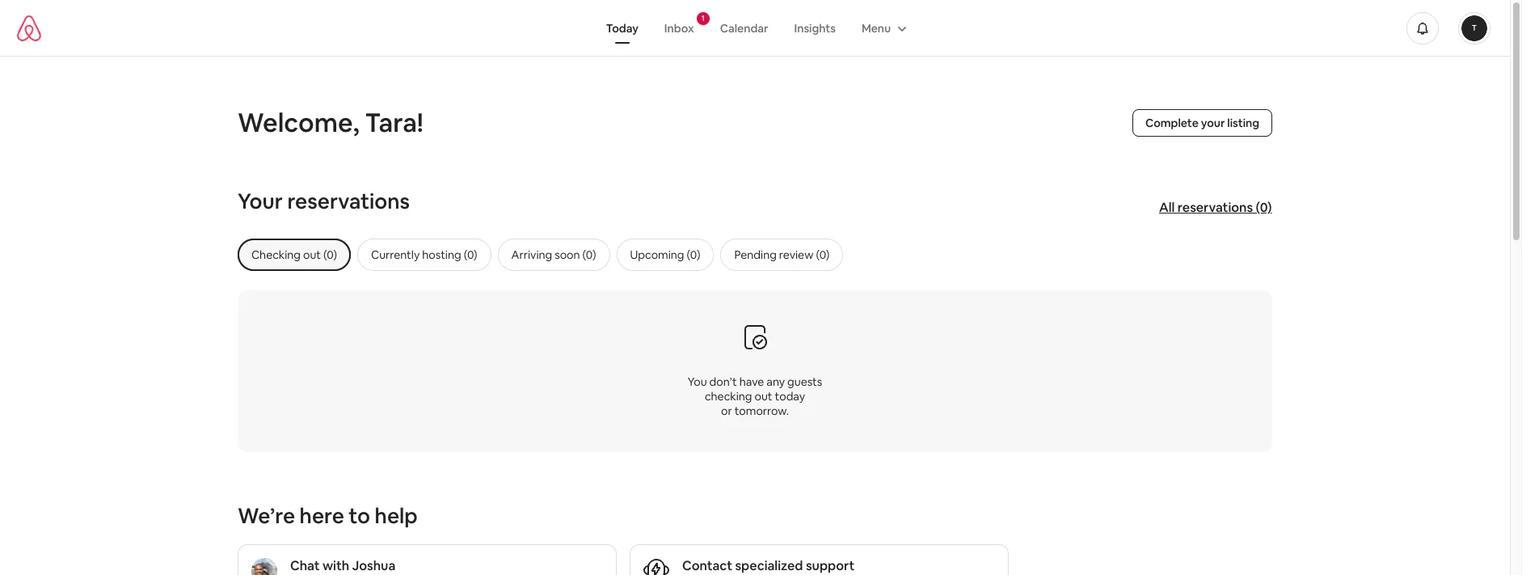 Task type: describe. For each thing, give the bounding box(es) containing it.
checking
[[705, 389, 753, 403]]

with
[[323, 557, 350, 574]]

listing
[[1228, 116, 1260, 130]]

have
[[740, 374, 765, 389]]

upcoming
[[630, 247, 685, 262]]

or tomorrow.
[[721, 403, 789, 418]]

we're here to help
[[238, 502, 418, 530]]

any
[[767, 374, 785, 389]]

currently
[[371, 247, 420, 262]]

insights link
[[782, 13, 849, 43]]

all reservations (0)
[[1160, 199, 1273, 216]]

here
[[300, 502, 344, 530]]

support
[[806, 557, 855, 574]]

chat with joshua link
[[239, 545, 616, 575]]

(0) inside reservation filters "group"
[[687, 247, 701, 262]]

don't
[[710, 374, 737, 389]]

upcoming (0)
[[630, 247, 701, 262]]

welcome, tara!
[[238, 106, 424, 139]]

contact specialized support
[[683, 557, 855, 574]]

complete your listing link
[[1133, 109, 1273, 137]]

your reservations
[[238, 188, 410, 215]]

your
[[1202, 116, 1226, 130]]

complete your listing
[[1146, 116, 1260, 130]]

contact
[[683, 557, 733, 574]]

reservations for your
[[287, 188, 410, 215]]

chat
[[290, 557, 320, 574]]

calendar link
[[707, 13, 782, 43]]

you don't have any guests checking out today or tomorrow.
[[688, 374, 823, 418]]

1
[[702, 13, 705, 23]]

inbox 1 calendar
[[665, 13, 769, 35]]



Task type: vqa. For each thing, say whether or not it's contained in the screenshot.
1
yes



Task type: locate. For each thing, give the bounding box(es) containing it.
welcome,
[[238, 106, 360, 139]]

specialized
[[735, 557, 803, 574]]

today
[[775, 389, 806, 403]]

all reservations (0) link
[[1152, 191, 1281, 224]]

arriving
[[512, 247, 552, 262]]

(0)
[[1257, 199, 1273, 216], [687, 247, 701, 262]]

checking out (0)
[[252, 247, 337, 262]]

reservations right all in the right of the page
[[1179, 199, 1254, 216]]

reservations
[[287, 188, 410, 215], [1179, 199, 1254, 216]]

(0) inside all reservations (0) link
[[1257, 199, 1273, 216]]

to
[[349, 502, 370, 530]]

all
[[1160, 199, 1176, 216]]

guests
[[788, 374, 823, 389]]

reservations up the out (0)
[[287, 188, 410, 215]]

complete
[[1146, 116, 1199, 130]]

currently hosting (0)
[[371, 247, 478, 262]]

menu
[[862, 21, 891, 35]]

0 vertical spatial (0)
[[1257, 199, 1273, 216]]

reservation filters group
[[238, 239, 1305, 271]]

0 horizontal spatial (0)
[[687, 247, 701, 262]]

main navigation menu image
[[1462, 15, 1488, 41]]

joshua
[[352, 557, 396, 574]]

tara!
[[365, 106, 424, 139]]

help
[[375, 502, 418, 530]]

soon (0)
[[555, 247, 596, 262]]

today
[[606, 21, 639, 35]]

insights
[[795, 21, 836, 35]]

reservations for all
[[1179, 199, 1254, 216]]

hosting (0)
[[422, 247, 478, 262]]

menu button
[[849, 13, 917, 43]]

your
[[238, 188, 283, 215]]

today link
[[593, 13, 652, 43]]

out
[[755, 389, 773, 403]]

you
[[688, 374, 707, 389]]

1 horizontal spatial (0)
[[1257, 199, 1273, 216]]

checking
[[252, 247, 301, 262]]

0 horizontal spatial reservations
[[287, 188, 410, 215]]

chat with joshua
[[290, 557, 396, 574]]

calendar
[[720, 21, 769, 35]]

we're
[[238, 502, 295, 530]]

contact specialized support link
[[631, 545, 1009, 575]]

arriving soon (0)
[[512, 247, 596, 262]]

pending
[[735, 247, 777, 262]]

1 vertical spatial (0)
[[687, 247, 701, 262]]

review (0)
[[780, 247, 830, 262]]

inbox
[[665, 21, 694, 35]]

pending review (0)
[[735, 247, 830, 262]]

out (0)
[[303, 247, 337, 262]]

1 horizontal spatial reservations
[[1179, 199, 1254, 216]]



